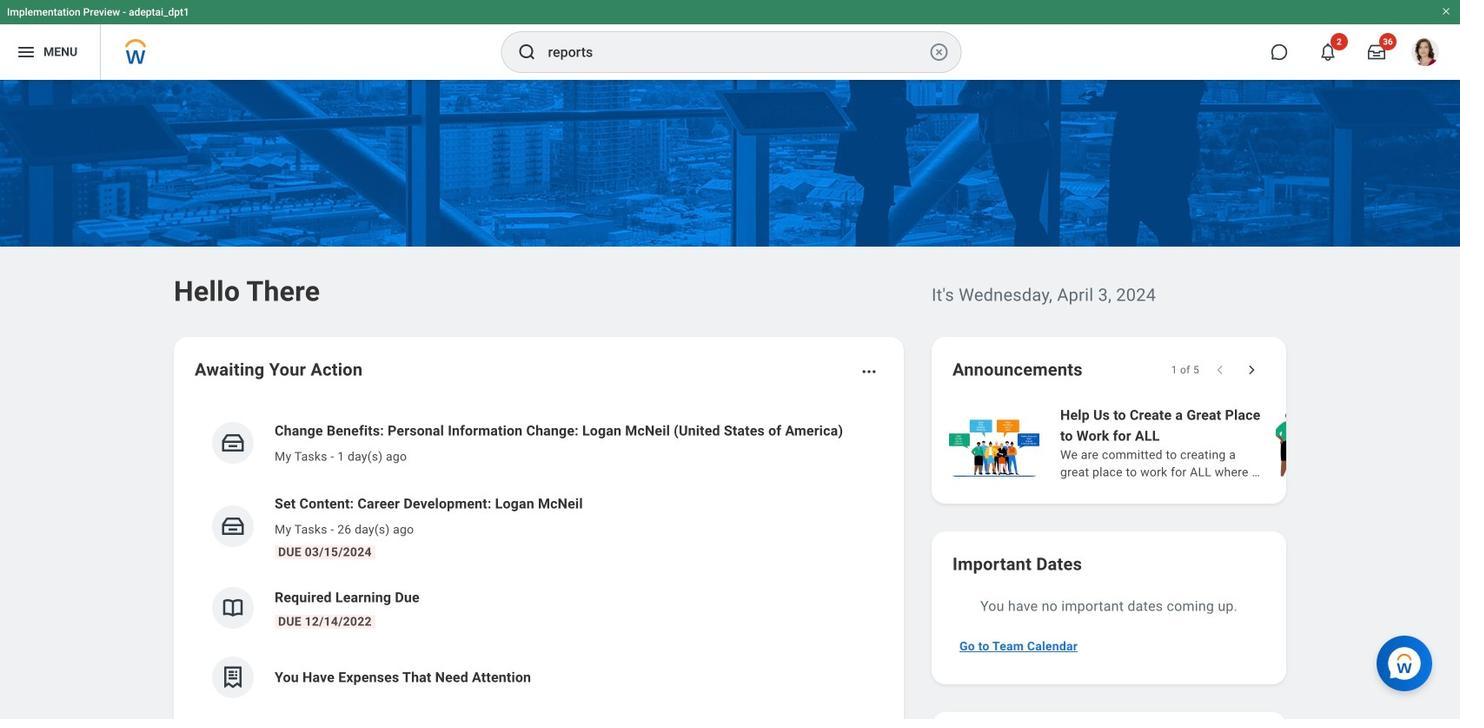 Task type: vqa. For each thing, say whether or not it's contained in the screenshot.
'main content'
yes



Task type: describe. For each thing, give the bounding box(es) containing it.
search image
[[517, 42, 538, 63]]

1 horizontal spatial list
[[946, 403, 1460, 483]]

chevron right small image
[[1243, 362, 1260, 379]]

related actions image
[[861, 363, 878, 381]]

inbox image
[[220, 430, 246, 456]]

inbox large image
[[1368, 43, 1386, 61]]

profile logan mcneil image
[[1412, 38, 1440, 70]]

inbox image
[[220, 514, 246, 540]]



Task type: locate. For each thing, give the bounding box(es) containing it.
chevron left small image
[[1212, 362, 1229, 379]]

book open image
[[220, 595, 246, 622]]

dashboard expenses image
[[220, 665, 246, 691]]

main content
[[0, 80, 1460, 720]]

justify image
[[16, 42, 37, 63]]

status
[[1172, 363, 1200, 377]]

close environment banner image
[[1441, 6, 1452, 17]]

0 horizontal spatial list
[[195, 407, 883, 713]]

x circle image
[[929, 42, 950, 63]]

banner
[[0, 0, 1460, 80]]

list
[[946, 403, 1460, 483], [195, 407, 883, 713]]

notifications large image
[[1320, 43, 1337, 61]]

Search Workday  search field
[[548, 33, 925, 71]]



